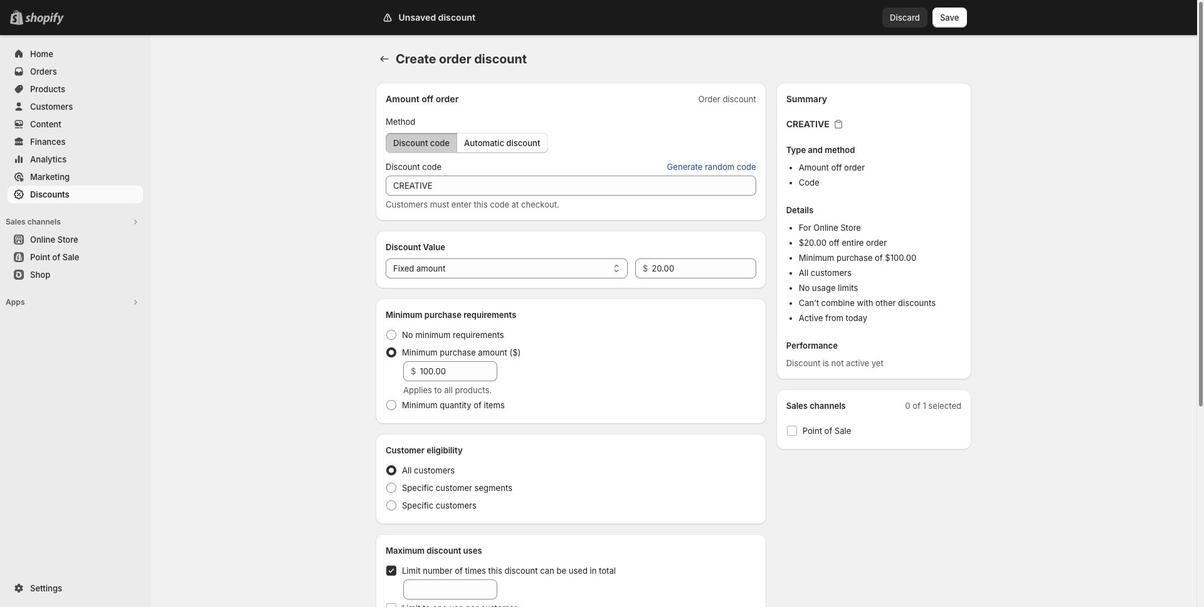 Task type: locate. For each thing, give the bounding box(es) containing it.
1 horizontal spatial 0.00 text field
[[652, 259, 757, 279]]

None text field
[[404, 580, 498, 600]]

0 vertical spatial 0.00 text field
[[652, 259, 757, 279]]

0.00 text field
[[652, 259, 757, 279], [420, 361, 498, 382]]

None text field
[[386, 176, 757, 196]]

1 vertical spatial 0.00 text field
[[420, 361, 498, 382]]



Task type: vqa. For each thing, say whether or not it's contained in the screenshot.
Shopify image
yes



Task type: describe. For each thing, give the bounding box(es) containing it.
0 horizontal spatial 0.00 text field
[[420, 361, 498, 382]]

shopify image
[[25, 13, 64, 25]]



